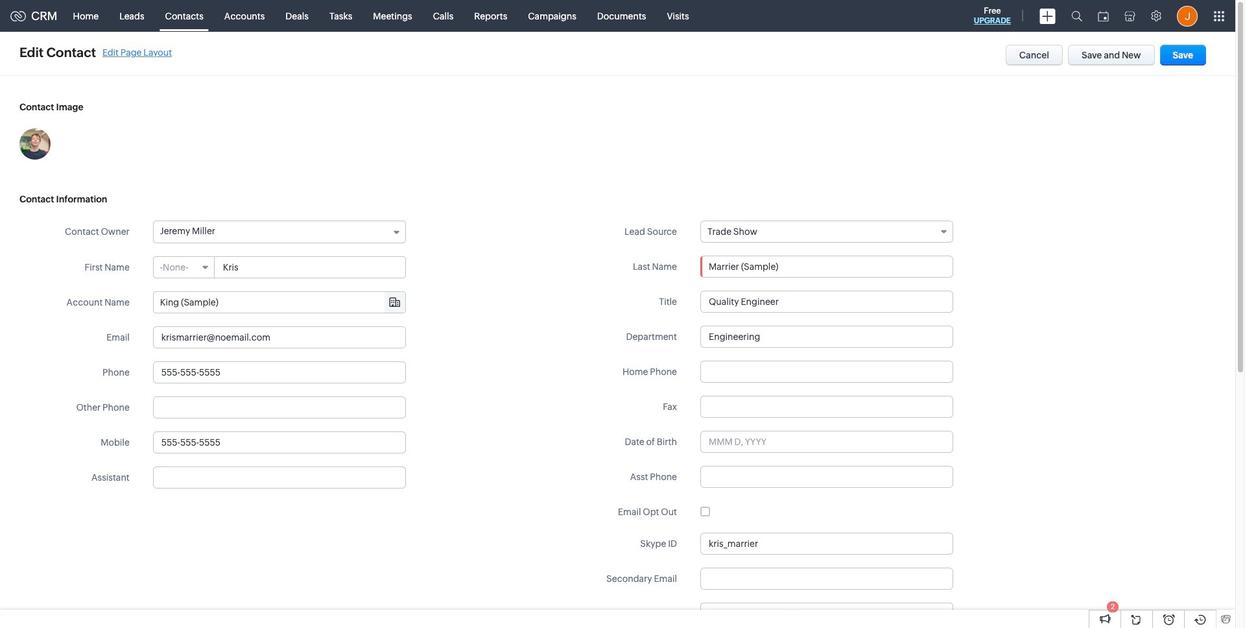 Task type: locate. For each thing, give the bounding box(es) containing it.
None text field
[[701, 291, 954, 313], [154, 292, 405, 313], [701, 326, 954, 348], [153, 326, 406, 348], [701, 361, 954, 383], [153, 431, 406, 453], [153, 466, 406, 489], [718, 603, 953, 624], [701, 291, 954, 313], [154, 292, 405, 313], [701, 326, 954, 348], [153, 326, 406, 348], [701, 361, 954, 383], [153, 431, 406, 453], [153, 466, 406, 489], [718, 603, 953, 624]]

logo image
[[10, 11, 26, 21]]

None field
[[701, 221, 954, 243], [154, 257, 215, 278], [154, 292, 405, 313], [701, 221, 954, 243], [154, 257, 215, 278], [154, 292, 405, 313]]

None text field
[[701, 256, 954, 278], [215, 257, 405, 278], [153, 361, 406, 383], [701, 396, 954, 418], [153, 396, 406, 418], [701, 466, 954, 488], [701, 533, 954, 555], [701, 568, 954, 590], [701, 256, 954, 278], [215, 257, 405, 278], [153, 361, 406, 383], [701, 396, 954, 418], [153, 396, 406, 418], [701, 466, 954, 488], [701, 533, 954, 555], [701, 568, 954, 590]]

profile element
[[1170, 0, 1206, 31]]

create menu element
[[1032, 0, 1064, 31]]

search element
[[1064, 0, 1091, 32]]

create menu image
[[1040, 8, 1056, 24]]



Task type: describe. For each thing, give the bounding box(es) containing it.
calendar image
[[1098, 11, 1109, 21]]

image image
[[19, 128, 51, 160]]

profile image
[[1178, 6, 1198, 26]]

search image
[[1072, 10, 1083, 21]]

MMM D, YYYY text field
[[701, 431, 954, 453]]



Task type: vqa. For each thing, say whether or not it's contained in the screenshot.
Tasks
no



